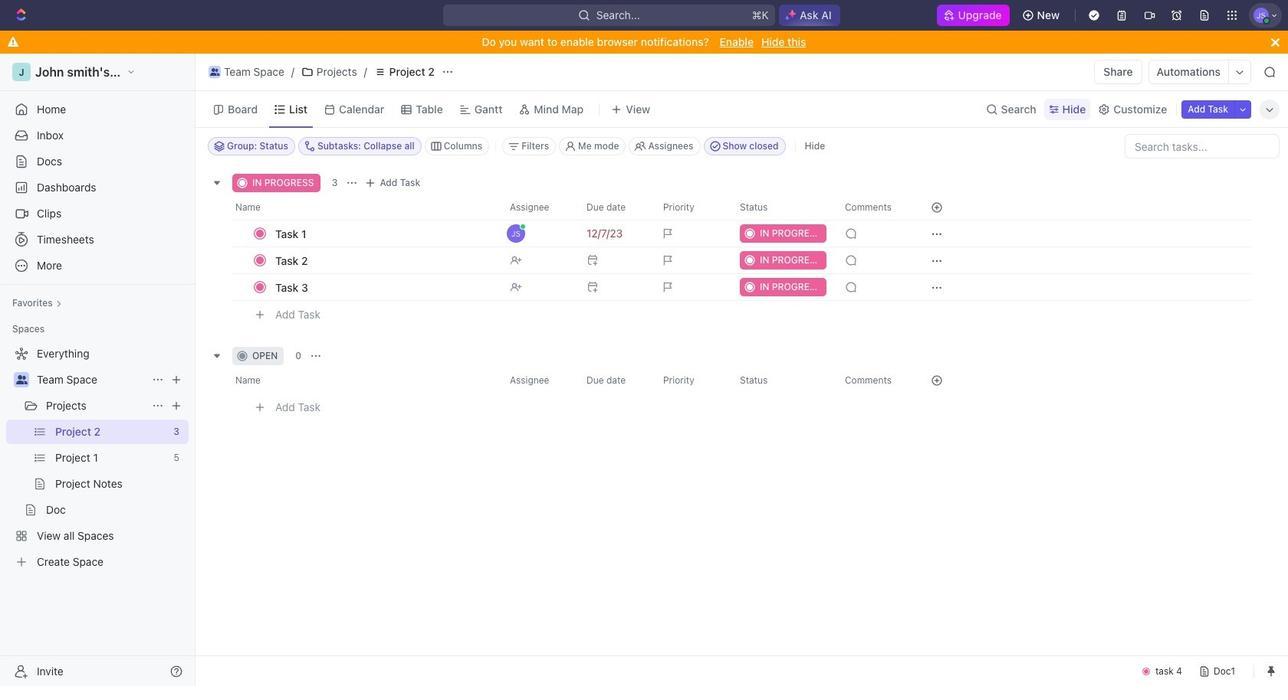 Task type: describe. For each thing, give the bounding box(es) containing it.
0 vertical spatial user group image
[[210, 68, 219, 76]]

Search tasks... text field
[[1126, 135, 1279, 158]]

john smith's workspace, , element
[[12, 63, 31, 81]]



Task type: locate. For each thing, give the bounding box(es) containing it.
user group image
[[210, 68, 219, 76], [16, 376, 27, 385]]

1 vertical spatial user group image
[[16, 376, 27, 385]]

sidebar navigation
[[0, 54, 199, 687]]

tree
[[6, 342, 189, 575]]

tree inside sidebar navigation
[[6, 342, 189, 575]]

user group image inside sidebar navigation
[[16, 376, 27, 385]]

1 horizontal spatial user group image
[[210, 68, 219, 76]]

0 horizontal spatial user group image
[[16, 376, 27, 385]]



Task type: vqa. For each thing, say whether or not it's contained in the screenshot.
Search Tasks... text box
yes



